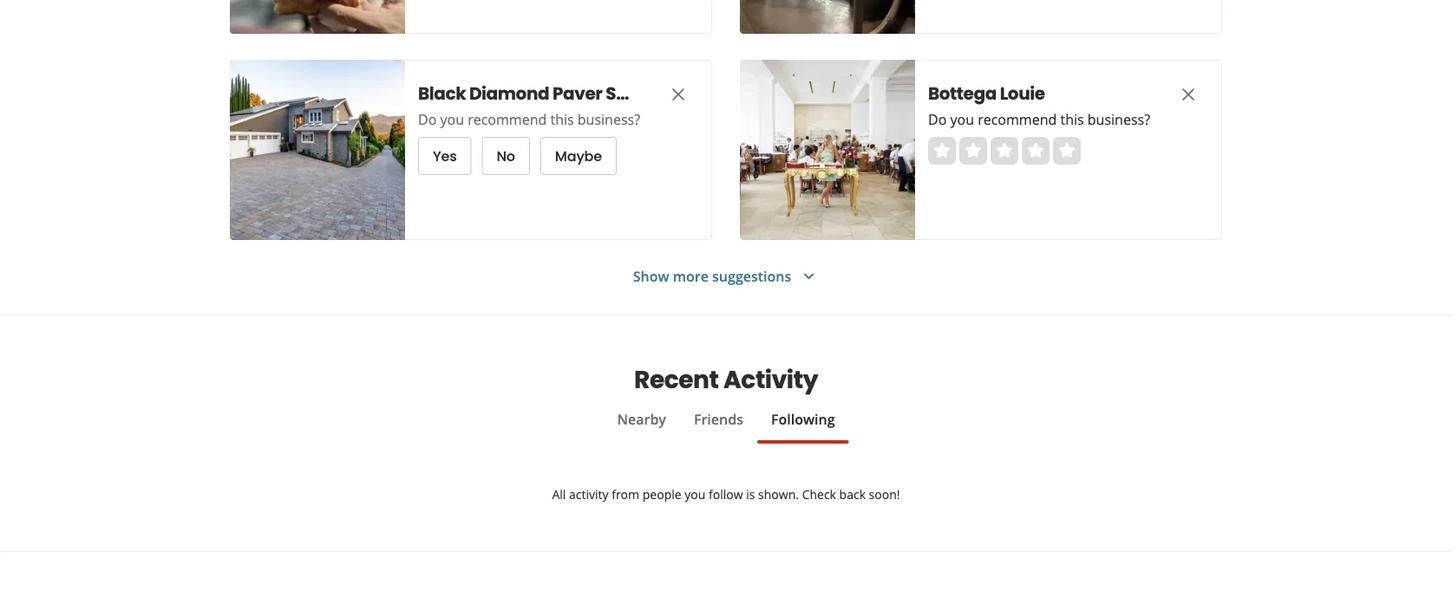 Task type: locate. For each thing, give the bounding box(es) containing it.
do you recommend this business? for diamond
[[418, 110, 640, 129]]

None radio
[[929, 137, 956, 165], [1022, 137, 1050, 165], [1054, 137, 1081, 165], [929, 137, 956, 165], [1022, 137, 1050, 165], [1054, 137, 1081, 165]]

yes button
[[418, 137, 472, 175]]

nearby
[[617, 411, 666, 429]]

1 horizontal spatial recommend
[[978, 110, 1057, 129]]

recent
[[634, 363, 719, 397]]

louie
[[1000, 82, 1045, 106]]

this down bottega louie link
[[1061, 110, 1084, 129]]

soon!
[[869, 487, 900, 503]]

1 this from the left
[[551, 110, 574, 129]]

1 do you recommend this business? from the left
[[418, 110, 640, 129]]

this for diamond
[[551, 110, 574, 129]]

2 do from the left
[[929, 110, 947, 129]]

recommend down louie
[[978, 110, 1057, 129]]

2 business? from the left
[[1088, 110, 1151, 129]]

recommend for diamond
[[468, 110, 547, 129]]

recent activity
[[634, 363, 818, 397]]

2 do you recommend this business? from the left
[[929, 110, 1151, 129]]

yes
[[433, 147, 457, 166]]

do for bottega louie
[[929, 110, 947, 129]]

tab list
[[230, 410, 1223, 444]]

1 horizontal spatial business?
[[1088, 110, 1151, 129]]

do you recommend this business? down bottega louie link
[[929, 110, 1151, 129]]

show
[[633, 267, 670, 286]]

do you recommend this business? down diamond
[[418, 110, 640, 129]]

you for black
[[440, 110, 464, 129]]

maybe
[[555, 147, 602, 166]]

do you recommend this business?
[[418, 110, 640, 129], [929, 110, 1151, 129]]

you inside explore recent activity section section
[[685, 487, 706, 503]]

back
[[840, 487, 866, 503]]

business?
[[578, 110, 640, 129], [1088, 110, 1151, 129]]

photo of bottega louie image
[[740, 60, 916, 240]]

activity
[[569, 487, 609, 503]]

1 horizontal spatial do you recommend this business?
[[929, 110, 1151, 129]]

1 business? from the left
[[578, 110, 640, 129]]

None radio
[[960, 137, 988, 165], [991, 137, 1019, 165], [960, 137, 988, 165], [991, 137, 1019, 165]]

business? down the black diamond paver stones & landscape 'link'
[[578, 110, 640, 129]]

show more suggestions
[[633, 267, 792, 286]]

you left follow
[[685, 487, 706, 503]]

photo of universal citywalk hollywood image
[[740, 0, 916, 34]]

activity
[[724, 363, 818, 397]]

1 horizontal spatial you
[[685, 487, 706, 503]]

do down black
[[418, 110, 437, 129]]

business? for diamond
[[578, 110, 640, 129]]

recommend
[[468, 110, 547, 129], [978, 110, 1057, 129]]

recommend down diamond
[[468, 110, 547, 129]]

black diamond paver stones & landscape
[[418, 82, 780, 106]]

landscape
[[685, 82, 780, 106]]

this
[[551, 110, 574, 129], [1061, 110, 1084, 129]]

black diamond paver stones & landscape link
[[418, 82, 780, 106]]

bottega louie
[[929, 82, 1045, 106]]

you
[[440, 110, 464, 129], [951, 110, 975, 129], [685, 487, 706, 503]]

check
[[802, 487, 837, 503]]

rating element
[[929, 137, 1081, 165]]

0 horizontal spatial do you recommend this business?
[[418, 110, 640, 129]]

this down paver
[[551, 110, 574, 129]]

business? down bottega louie link
[[1088, 110, 1151, 129]]

dismiss card image
[[1178, 84, 1199, 105]]

0 horizontal spatial business?
[[578, 110, 640, 129]]

2 this from the left
[[1061, 110, 1084, 129]]

following
[[771, 411, 835, 429]]

business? for louie
[[1088, 110, 1151, 129]]

recommend for louie
[[978, 110, 1057, 129]]

stones
[[606, 82, 665, 106]]

diamond
[[469, 82, 549, 106]]

do
[[418, 110, 437, 129], [929, 110, 947, 129]]

0 horizontal spatial recommend
[[468, 110, 547, 129]]

you down bottega
[[951, 110, 975, 129]]

1 do from the left
[[418, 110, 437, 129]]

2 recommend from the left
[[978, 110, 1057, 129]]

category navigation section navigation
[[230, 553, 1223, 598]]

2 horizontal spatial you
[[951, 110, 975, 129]]

0 horizontal spatial this
[[551, 110, 574, 129]]

dismiss card image
[[668, 84, 689, 105]]

1 recommend from the left
[[468, 110, 547, 129]]

is
[[747, 487, 755, 503]]

0 horizontal spatial you
[[440, 110, 464, 129]]

1 horizontal spatial this
[[1061, 110, 1084, 129]]

1 horizontal spatial do
[[929, 110, 947, 129]]

you for bottega
[[951, 110, 975, 129]]

you down black
[[440, 110, 464, 129]]

do down bottega
[[929, 110, 947, 129]]

0 horizontal spatial do
[[418, 110, 437, 129]]



Task type: describe. For each thing, give the bounding box(es) containing it.
tab list containing nearby
[[230, 410, 1223, 444]]

all activity from people you follow is shown. check back soon!
[[552, 487, 900, 503]]

photo of st paul fish company image
[[230, 0, 405, 34]]

no button
[[482, 137, 530, 175]]

all
[[552, 487, 566, 503]]

from
[[612, 487, 640, 503]]

no
[[497, 147, 515, 166]]

photo of black diamond paver stones & landscape image
[[230, 60, 405, 240]]

black
[[418, 82, 466, 106]]

24 chevron down v2 image
[[799, 267, 819, 287]]

maybe button
[[541, 137, 617, 175]]

suggestions
[[712, 267, 792, 286]]

&
[[668, 82, 682, 106]]

follow
[[709, 487, 743, 503]]

bottega
[[929, 82, 997, 106]]

bottega louie link
[[929, 82, 1145, 106]]

shown.
[[759, 487, 799, 503]]

more
[[673, 267, 709, 286]]

do you recommend this business? for louie
[[929, 110, 1151, 129]]

paver
[[553, 82, 603, 106]]

people
[[643, 487, 682, 503]]

(no rating) image
[[929, 137, 1081, 165]]

explore recent activity section section
[[230, 316, 1223, 552]]

friends
[[694, 411, 744, 429]]

show more suggestions button
[[633, 266, 819, 287]]

do for black diamond paver stones & landscape
[[418, 110, 437, 129]]

this for louie
[[1061, 110, 1084, 129]]



Task type: vqa. For each thing, say whether or not it's contained in the screenshot.
do
yes



